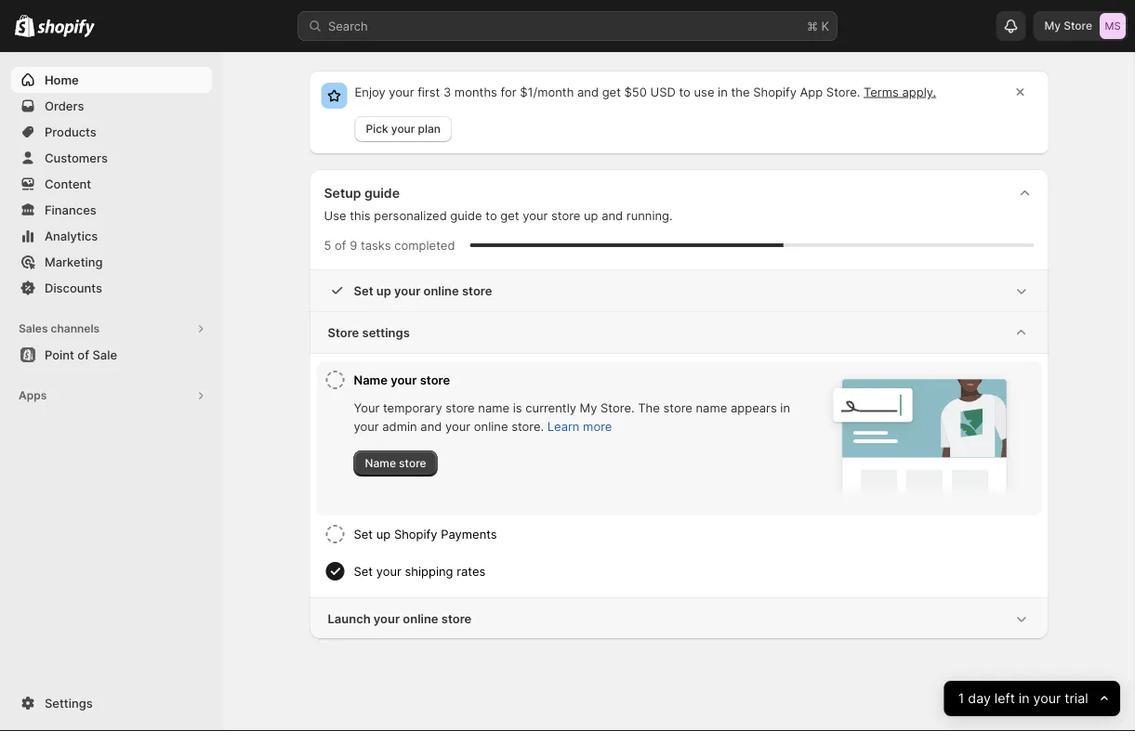 Task type: describe. For each thing, give the bounding box(es) containing it.
use
[[324, 208, 346, 223]]

set for set up shopify payments
[[354, 527, 373, 542]]

1 vertical spatial and
[[602, 208, 623, 223]]

2 name from the left
[[696, 401, 728, 415]]

1 horizontal spatial to
[[679, 85, 691, 99]]

9
[[350, 238, 357, 253]]

launch
[[328, 612, 371, 626]]

setup guide
[[324, 186, 400, 201]]

name your store button
[[354, 362, 797, 399]]

is
[[513, 401, 522, 415]]

0 vertical spatial get
[[602, 85, 621, 99]]

5 of 9 tasks completed
[[324, 238, 455, 253]]

1 day left in your trial button
[[945, 682, 1121, 717]]

discounts
[[45, 281, 102, 295]]

learn more
[[548, 419, 612, 434]]

store. inside your temporary store name is currently my store. the store name appears in your admin and your online store.
[[601, 401, 635, 415]]

shopify inside set up shopify payments dropdown button
[[394, 527, 438, 542]]

sale
[[92, 348, 117, 362]]

online inside 'dropdown button'
[[424, 284, 459, 298]]

1 day left in your trial
[[959, 691, 1089, 707]]

orders link
[[11, 93, 212, 119]]

point of sale link
[[11, 342, 212, 368]]

k
[[822, 19, 830, 33]]

shipping
[[405, 565, 453, 579]]

months
[[455, 85, 497, 99]]

the
[[731, 85, 750, 99]]

online inside dropdown button
[[403, 612, 439, 626]]

content
[[45, 177, 91, 191]]

running.
[[627, 208, 673, 223]]

up for set up shopify payments
[[376, 527, 391, 542]]

1
[[959, 691, 965, 707]]

admin
[[383, 419, 417, 434]]

store right the
[[664, 401, 693, 415]]

apps button
[[11, 383, 212, 409]]

enjoy your first 3 months for $1/month and get $50 usd to use in the shopify app store. terms apply.
[[355, 85, 937, 99]]

set up shopify payments button
[[354, 516, 1035, 553]]

$50
[[625, 85, 647, 99]]

launch your online store button
[[309, 599, 1050, 640]]

set for set up your online store
[[354, 284, 373, 298]]

of for 9
[[335, 238, 346, 253]]

1 vertical spatial to
[[486, 208, 497, 223]]

up for set up your online store
[[376, 284, 391, 298]]

this
[[350, 208, 371, 223]]

set your shipping rates button
[[354, 553, 1035, 591]]

in inside "1 day left in your trial" dropdown button
[[1019, 691, 1030, 707]]

analytics
[[45, 229, 98, 243]]

point
[[45, 348, 74, 362]]

sales channels button
[[11, 316, 212, 342]]

3
[[444, 85, 451, 99]]

store.
[[512, 419, 544, 434]]

day
[[969, 691, 991, 707]]

1 horizontal spatial guide
[[450, 208, 482, 223]]

1 name from the left
[[478, 401, 510, 415]]

usd
[[651, 85, 676, 99]]

set up your online store
[[354, 284, 492, 298]]

store right temporary
[[446, 401, 475, 415]]

set for set your shipping rates
[[354, 565, 373, 579]]

store down rates
[[442, 612, 472, 626]]

apps
[[19, 389, 47, 403]]

orders
[[45, 99, 84, 113]]

more
[[583, 419, 612, 434]]

products
[[45, 125, 97, 139]]

and inside your temporary store name is currently my store. the store name appears in your admin and your online store.
[[421, 419, 442, 434]]

1 horizontal spatial store
[[1064, 19, 1093, 33]]

name store
[[365, 457, 427, 471]]

analytics link
[[11, 223, 212, 249]]

0 vertical spatial shopify
[[754, 85, 797, 99]]

first
[[418, 85, 440, 99]]

your inside 'dropdown button'
[[394, 284, 421, 298]]

shopify image
[[15, 15, 35, 37]]

$1/month
[[520, 85, 574, 99]]

apply.
[[903, 85, 937, 99]]

sales
[[19, 322, 48, 336]]

the
[[638, 401, 660, 415]]

0 horizontal spatial get
[[501, 208, 519, 223]]

personalized
[[374, 208, 447, 223]]

name for name your store
[[354, 373, 388, 387]]

finances link
[[11, 197, 212, 223]]

⌘ k
[[807, 19, 830, 33]]

launch your online store
[[328, 612, 472, 626]]

customers link
[[11, 145, 212, 171]]

setup
[[324, 186, 361, 201]]

store settings button
[[309, 312, 1050, 353]]

home link
[[11, 67, 212, 93]]

finances
[[45, 203, 97, 217]]

content link
[[11, 171, 212, 197]]



Task type: vqa. For each thing, say whether or not it's contained in the screenshot.
Store to the bottom
yes



Task type: locate. For each thing, give the bounding box(es) containing it.
1 horizontal spatial in
[[781, 401, 791, 415]]

up inside 'dropdown button'
[[376, 284, 391, 298]]

1 vertical spatial shopify
[[394, 527, 438, 542]]

discounts link
[[11, 275, 212, 301]]

store. right the app
[[827, 85, 861, 99]]

shopify up set your shipping rates at bottom
[[394, 527, 438, 542]]

name store link
[[354, 451, 438, 477]]

1 vertical spatial in
[[781, 401, 791, 415]]

sales channels
[[19, 322, 100, 336]]

0 vertical spatial name
[[354, 373, 388, 387]]

your
[[389, 85, 414, 99], [391, 122, 415, 136], [523, 208, 548, 223], [394, 284, 421, 298], [391, 373, 417, 387], [354, 419, 379, 434], [445, 419, 471, 434], [376, 565, 402, 579], [374, 612, 400, 626], [1034, 691, 1062, 707]]

set inside set up shopify payments dropdown button
[[354, 527, 373, 542]]

store settings
[[328, 326, 410, 340]]

customers
[[45, 151, 108, 165]]

for
[[501, 85, 517, 99]]

1 horizontal spatial store.
[[827, 85, 861, 99]]

1 vertical spatial store
[[328, 326, 359, 340]]

products link
[[11, 119, 212, 145]]

rates
[[457, 565, 486, 579]]

use
[[694, 85, 715, 99]]

1 vertical spatial online
[[474, 419, 508, 434]]

online down completed
[[424, 284, 459, 298]]

1 horizontal spatial get
[[602, 85, 621, 99]]

name
[[478, 401, 510, 415], [696, 401, 728, 415]]

store inside dropdown button
[[328, 326, 359, 340]]

and right "$1/month"
[[578, 85, 599, 99]]

1 vertical spatial get
[[501, 208, 519, 223]]

in right "appears" at the bottom
[[781, 401, 791, 415]]

name up your
[[354, 373, 388, 387]]

in left the
[[718, 85, 728, 99]]

in inside your temporary store name is currently my store. the store name appears in your admin and your online store.
[[781, 401, 791, 415]]

set up launch
[[354, 565, 373, 579]]

of inside button
[[78, 348, 89, 362]]

and down temporary
[[421, 419, 442, 434]]

settings link
[[11, 691, 212, 717]]

name down the admin
[[365, 457, 396, 471]]

name left "appears" at the bottom
[[696, 401, 728, 415]]

terms
[[864, 85, 899, 99]]

0 vertical spatial of
[[335, 238, 346, 253]]

my store image
[[1100, 13, 1126, 39]]

name your store
[[354, 373, 450, 387]]

2 vertical spatial and
[[421, 419, 442, 434]]

1 vertical spatial set
[[354, 527, 373, 542]]

store up temporary
[[420, 373, 450, 387]]

0 horizontal spatial guide
[[365, 186, 400, 201]]

2 horizontal spatial in
[[1019, 691, 1030, 707]]

home
[[45, 73, 79, 87]]

online down set your shipping rates at bottom
[[403, 612, 439, 626]]

mark name your store as done image
[[324, 369, 346, 392]]

store left settings
[[328, 326, 359, 340]]

learn
[[548, 419, 580, 434]]

up up settings
[[376, 284, 391, 298]]

in right left
[[1019, 691, 1030, 707]]

0 vertical spatial set
[[354, 284, 373, 298]]

guide
[[365, 186, 400, 201], [450, 208, 482, 223]]

1 vertical spatial guide
[[450, 208, 482, 223]]

my store
[[1045, 19, 1093, 33]]

currently
[[526, 401, 577, 415]]

your temporary store name is currently my store. the store name appears in your admin and your online store.
[[354, 401, 791, 434]]

settings
[[362, 326, 410, 340]]

pick
[[366, 122, 388, 136]]

guide up completed
[[450, 208, 482, 223]]

2 vertical spatial up
[[376, 527, 391, 542]]

learn more link
[[548, 419, 612, 434]]

to left "use"
[[679, 85, 691, 99]]

and left running.
[[602, 208, 623, 223]]

my inside your temporary store name is currently my store. the store name appears in your admin and your online store.
[[580, 401, 597, 415]]

0 vertical spatial up
[[584, 208, 598, 223]]

name left is
[[478, 401, 510, 415]]

0 vertical spatial and
[[578, 85, 599, 99]]

in
[[718, 85, 728, 99], [781, 401, 791, 415], [1019, 691, 1030, 707]]

of
[[335, 238, 346, 253], [78, 348, 89, 362]]

set up shopify payments
[[354, 527, 497, 542]]

up left running.
[[584, 208, 598, 223]]

online left "store."
[[474, 419, 508, 434]]

2 vertical spatial set
[[354, 565, 373, 579]]

1 horizontal spatial my
[[1045, 19, 1061, 33]]

up inside dropdown button
[[376, 527, 391, 542]]

and
[[578, 85, 599, 99], [602, 208, 623, 223], [421, 419, 442, 434]]

shopify image
[[37, 19, 95, 38]]

0 vertical spatial store
[[1064, 19, 1093, 33]]

1 horizontal spatial shopify
[[754, 85, 797, 99]]

guide up 'this'
[[365, 186, 400, 201]]

5
[[324, 238, 331, 253]]

0 horizontal spatial and
[[421, 419, 442, 434]]

2 vertical spatial online
[[403, 612, 439, 626]]

search
[[328, 19, 368, 33]]

1 vertical spatial store.
[[601, 401, 635, 415]]

your
[[354, 401, 380, 415]]

name your store element
[[354, 399, 797, 477]]

online
[[424, 284, 459, 298], [474, 419, 508, 434], [403, 612, 439, 626]]

3 set from the top
[[354, 565, 373, 579]]

store. up more
[[601, 401, 635, 415]]

0 horizontal spatial to
[[486, 208, 497, 223]]

point of sale button
[[0, 342, 223, 368]]

tasks
[[361, 238, 391, 253]]

to
[[679, 85, 691, 99], [486, 208, 497, 223]]

channels
[[51, 322, 100, 336]]

store down use this personalized guide to get your store up and running.
[[462, 284, 492, 298]]

set your shipping rates
[[354, 565, 486, 579]]

0 vertical spatial in
[[718, 85, 728, 99]]

my up learn more link
[[580, 401, 597, 415]]

0 vertical spatial my
[[1045, 19, 1061, 33]]

0 horizontal spatial of
[[78, 348, 89, 362]]

store left my store image
[[1064, 19, 1093, 33]]

store inside 'dropdown button'
[[462, 284, 492, 298]]

1 vertical spatial my
[[580, 401, 597, 415]]

mark set up shopify payments as done image
[[324, 524, 346, 546]]

get
[[602, 85, 621, 99], [501, 208, 519, 223]]

use this personalized guide to get your store up and running.
[[324, 208, 673, 223]]

set right mark set up shopify payments as done image
[[354, 527, 373, 542]]

⌘
[[807, 19, 818, 33]]

store down the admin
[[399, 457, 427, 471]]

up right mark set up shopify payments as done image
[[376, 527, 391, 542]]

0 vertical spatial online
[[424, 284, 459, 298]]

point of sale
[[45, 348, 117, 362]]

0 vertical spatial to
[[679, 85, 691, 99]]

pick your plan link
[[355, 116, 452, 142]]

0 horizontal spatial store
[[328, 326, 359, 340]]

trial
[[1065, 691, 1089, 707]]

0 horizontal spatial shopify
[[394, 527, 438, 542]]

set inside set your shipping rates dropdown button
[[354, 565, 373, 579]]

1 vertical spatial of
[[78, 348, 89, 362]]

payments
[[441, 527, 497, 542]]

1 horizontal spatial of
[[335, 238, 346, 253]]

name for name store
[[365, 457, 396, 471]]

completed
[[395, 238, 455, 253]]

appears
[[731, 401, 777, 415]]

app
[[800, 85, 823, 99]]

online inside your temporary store name is currently my store. the store name appears in your admin and your online store.
[[474, 419, 508, 434]]

set inside set up your online store 'dropdown button'
[[354, 284, 373, 298]]

store
[[1064, 19, 1093, 33], [328, 326, 359, 340]]

1 vertical spatial name
[[365, 457, 396, 471]]

0 vertical spatial store.
[[827, 85, 861, 99]]

2 vertical spatial in
[[1019, 691, 1030, 707]]

store left running.
[[551, 208, 581, 223]]

of for sale
[[78, 348, 89, 362]]

2 horizontal spatial and
[[602, 208, 623, 223]]

0 horizontal spatial in
[[718, 85, 728, 99]]

set up store settings
[[354, 284, 373, 298]]

0 horizontal spatial name
[[478, 401, 510, 415]]

of left 'sale'
[[78, 348, 89, 362]]

1 horizontal spatial name
[[696, 401, 728, 415]]

1 vertical spatial up
[[376, 284, 391, 298]]

pick your plan
[[366, 122, 441, 136]]

temporary
[[383, 401, 442, 415]]

set up your online store button
[[309, 271, 1050, 312]]

marketing link
[[11, 249, 212, 275]]

0 horizontal spatial my
[[580, 401, 597, 415]]

1 set from the top
[[354, 284, 373, 298]]

enjoy
[[355, 85, 386, 99]]

0 vertical spatial guide
[[365, 186, 400, 201]]

marketing
[[45, 255, 103, 269]]

terms apply. link
[[864, 85, 937, 99]]

of right 5 on the top left of the page
[[335, 238, 346, 253]]

name inside dropdown button
[[354, 373, 388, 387]]

up
[[584, 208, 598, 223], [376, 284, 391, 298], [376, 527, 391, 542]]

0 horizontal spatial store.
[[601, 401, 635, 415]]

left
[[995, 691, 1016, 707]]

my
[[1045, 19, 1061, 33], [580, 401, 597, 415]]

2 set from the top
[[354, 527, 373, 542]]

to right personalized
[[486, 208, 497, 223]]

name inside 'element'
[[365, 457, 396, 471]]

plan
[[418, 122, 441, 136]]

my left my store image
[[1045, 19, 1061, 33]]

1 horizontal spatial and
[[578, 85, 599, 99]]

shopify right the
[[754, 85, 797, 99]]

settings
[[45, 697, 93, 711]]



